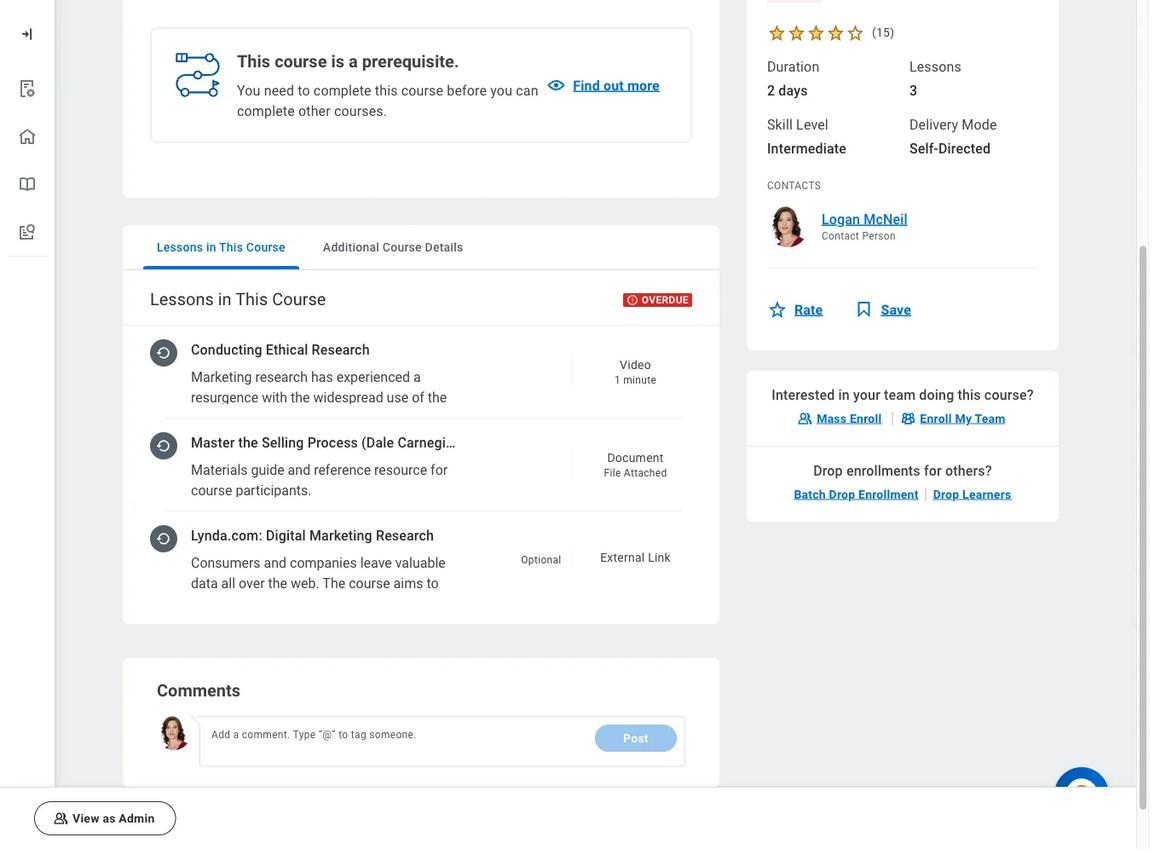 Task type: describe. For each thing, give the bounding box(es) containing it.
carnegie)
[[398, 435, 458, 451]]

ever
[[361, 431, 386, 447]]

can down digital on the bottom left of the page
[[428, 615, 450, 631]]

guide
[[251, 462, 284, 478]]

the left way
[[191, 512, 210, 529]]

15
[[876, 26, 890, 40]]

in inside button
[[206, 240, 216, 254]]

and inside materials guide and reference resource for course participants.
[[288, 462, 310, 478]]

this inside button
[[219, 240, 243, 254]]

in for list containing conducting ethical research
[[218, 289, 232, 309]]

list inside lessons in this course element
[[136, 326, 712, 655]]

others?
[[945, 463, 992, 479]]

other
[[298, 103, 331, 119]]

what
[[383, 594, 412, 610]]

all
[[221, 575, 235, 592]]

post button
[[595, 725, 677, 752]]

individual
[[261, 471, 318, 488]]

interested
[[772, 387, 835, 403]]

materials guide and reference resource for course participants.
[[191, 462, 448, 499]]

admin
[[119, 811, 155, 825]]

book open image
[[17, 174, 38, 194]]

of right the use
[[412, 390, 424, 406]]

way
[[214, 512, 238, 529]]

self-
[[910, 141, 939, 157]]

before inside 'you need to complete this course before you can complete other courses.'
[[447, 83, 487, 99]]

selling
[[262, 435, 304, 451]]

use
[[387, 390, 409, 406]]

of right type
[[445, 594, 458, 610]]

document file attached
[[604, 451, 667, 480]]

additional course details
[[323, 240, 463, 254]]

0 horizontal spatial research
[[312, 342, 370, 358]]

lessons in this course inside button
[[157, 240, 285, 254]]

before inside marketing research has experienced a resurgence with the widespread use of the internet and the popularity of social networking. it is easier than ever before for companies to connect directly with customers and collect individual information that can be correlated to reveal market trends. however, the way a company conducts its market research these days can have serious ethical repercussions. this lesson will cover how to conduct ethical research. you'll learn how to define your research questions, what type of data you can collect and how that data can ethically be used.
[[390, 431, 429, 447]]

find
[[573, 78, 600, 94]]

the right the use
[[428, 390, 447, 406]]

questions,
[[317, 594, 379, 610]]

data down digital on the bottom left of the page
[[413, 616, 440, 633]]

Comment text field
[[208, 725, 585, 756]]

external
[[600, 551, 645, 565]]

days inside marketing research has experienced a resurgence with the widespread use of the internet and the popularity of social networking. it is easier than ever before for companies to connect directly with customers and collect individual information that can be correlated to reveal market trends. however, the way a company conducts its market research these days can have serious ethical repercussions. this lesson will cover how to conduct ethical research. you'll learn how to define your research questions, what type of data you can collect and how that data can ethically be used.
[[284, 533, 312, 549]]

learners
[[963, 488, 1012, 502]]

enrollments
[[846, 463, 921, 479]]

aims
[[394, 575, 423, 592]]

transformation import image
[[19, 26, 36, 43]]

conducting
[[191, 342, 262, 358]]

directed
[[939, 141, 991, 157]]

1 vertical spatial lessons in this course
[[150, 289, 326, 309]]

course inside materials guide and reference resource for course participants.
[[191, 483, 232, 499]]

companies inside marketing research has experienced a resurgence with the widespread use of the internet and the popularity of social networking. it is easier than ever before for companies to connect directly with customers and collect individual information that can be correlated to reveal market trends. however, the way a company conducts its market research these days can have serious ethical repercussions. this lesson will cover how to conduct ethical research. you'll learn how to define your research questions, what type of data you can collect and how that data can ethically be used.
[[191, 451, 258, 467]]

0 horizontal spatial ethical
[[244, 574, 284, 590]]

star image inside rate "button"
[[767, 300, 788, 320]]

reference
[[314, 462, 371, 478]]

attached
[[624, 468, 667, 480]]

marketing
[[191, 616, 252, 633]]

skill
[[767, 117, 793, 133]]

participants.
[[236, 483, 312, 499]]

delivery mode self-directed
[[910, 117, 997, 157]]

valuable
[[395, 555, 446, 571]]

mass
[[817, 412, 847, 426]]

( 15 )
[[872, 26, 895, 40]]

this inside course details element
[[958, 387, 981, 403]]

1 horizontal spatial research
[[376, 528, 434, 544]]

its
[[371, 512, 386, 529]]

has
[[311, 369, 333, 385]]

2 vertical spatial how
[[342, 615, 367, 631]]

you'll
[[347, 574, 379, 590]]

have
[[341, 533, 370, 549]]

days inside duration 2 days
[[779, 83, 808, 99]]

to inside 'you need to complete this course before you can complete other courses.'
[[298, 83, 310, 99]]

customers
[[405, 451, 470, 467]]

ethical
[[266, 342, 308, 358]]

media classroom image for view as admin
[[52, 810, 69, 827]]

directly
[[329, 451, 373, 467]]

level
[[796, 117, 829, 133]]

companies inside consumers and companies leave valuable data all over the web. the course aims to teach practical ways of carrying out digital marketing research, and putting that data to good use.
[[290, 555, 357, 571]]

1 vertical spatial how
[[416, 574, 442, 590]]

video 1 minute
[[615, 358, 657, 387]]

0 vertical spatial ethical
[[421, 533, 461, 549]]

view as admin button
[[34, 801, 176, 835]]

you inside marketing research has experienced a resurgence with the widespread use of the internet and the popularity of social networking. it is easier than ever before for companies to connect directly with customers and collect individual information that can be correlated to reveal market trends. however, the way a company conducts its market research these days can have serious ethical repercussions. this lesson will cover how to conduct ethical research. you'll learn how to define your research questions, what type of data you can collect and how that data can ethically be used.
[[221, 615, 243, 631]]

the up popularity
[[291, 390, 310, 406]]

logan mcneil contact person
[[822, 211, 908, 242]]

conducts
[[311, 512, 367, 529]]

define
[[191, 594, 228, 610]]

resource
[[374, 462, 427, 478]]

resurgence
[[191, 390, 258, 406]]

course inside 'you need to complete this course before you can complete other courses.'
[[401, 83, 443, 99]]

2
[[767, 83, 775, 99]]

save
[[881, 302, 911, 318]]

your inside marketing research has experienced a resurgence with the widespread use of the internet and the popularity of social networking. it is easier than ever before for companies to connect directly with customers and collect individual information that can be correlated to reveal market trends. however, the way a company conducts its market research these days can have serious ethical repercussions. this lesson will cover how to conduct ethical research. you'll learn how to define your research questions, what type of data you can collect and how that data can ethically be used.
[[232, 594, 258, 610]]

2 vertical spatial lessons
[[150, 289, 214, 309]]

0 vertical spatial complete
[[314, 83, 371, 99]]

video
[[620, 358, 651, 372]]

for inside materials guide and reference resource for course participants.
[[431, 462, 448, 478]]

0 vertical spatial how
[[416, 553, 441, 569]]

additional course details button
[[309, 225, 477, 270]]

you
[[237, 83, 260, 99]]

0 vertical spatial research
[[255, 369, 308, 385]]

course inside "lessons in this course" button
[[246, 240, 285, 254]]

lynda.com:
[[191, 528, 262, 544]]

(
[[872, 26, 876, 40]]

lessons inside button
[[157, 240, 203, 254]]

1 vertical spatial a
[[413, 369, 421, 385]]

drop learners link
[[926, 481, 1018, 508]]

out inside consumers and companies leave valuable data all over the web. the course aims to teach practical ways of carrying out digital marketing research, and putting that data to good use.
[[386, 596, 406, 612]]

find out more button
[[546, 65, 670, 106]]

1 vertical spatial complete
[[237, 103, 295, 119]]

out inside "button"
[[604, 78, 624, 94]]

0 vertical spatial be
[[448, 471, 463, 488]]

drop for drop learners
[[933, 488, 959, 502]]

lessons in this course button
[[143, 225, 299, 270]]

drop for drop enrollments for others?
[[813, 463, 843, 479]]

tab list containing lessons in this course
[[123, 225, 719, 271]]

duration
[[767, 59, 820, 75]]

can down practical
[[246, 615, 268, 631]]

enroll my team link
[[893, 405, 1016, 433]]

visible image
[[546, 75, 566, 96]]

rate button
[[767, 289, 833, 330]]

(dale
[[362, 435, 394, 451]]

information
[[322, 471, 392, 488]]

can inside 'you need to complete this course before you can complete other courses.'
[[516, 83, 538, 99]]

report parameter image
[[17, 78, 38, 99]]

mass enroll
[[817, 412, 882, 426]]

1 vertical spatial marketing
[[309, 528, 372, 544]]

skill level intermediate
[[767, 117, 847, 157]]

interested in your team doing this course?
[[772, 387, 1034, 403]]

your inside course details element
[[853, 387, 881, 403]]

find out more
[[573, 78, 660, 94]]

mass enroll link
[[790, 405, 892, 433]]

these
[[247, 533, 280, 549]]

need
[[264, 83, 294, 99]]

drop enrollments for others?
[[813, 463, 992, 479]]

marketing research has experienced a resurgence with the widespread use of the internet and the popularity of social networking. it is easier than ever before for companies to connect directly with customers and collect individual information that can be correlated to reveal market trends. however, the way a company conducts its market research these days can have serious ethical repercussions. this lesson will cover how to conduct ethical research. you'll learn how to define your research questions, what type of data you can collect and how that data can ethically be used.
[[191, 369, 470, 651]]

can down customers
[[423, 471, 445, 488]]

0 horizontal spatial market
[[311, 492, 353, 508]]

easier
[[290, 431, 327, 447]]

trends.
[[356, 492, 399, 508]]

prerequisite.
[[362, 52, 459, 72]]

process
[[308, 435, 358, 451]]

for inside marketing research has experienced a resurgence with the widespread use of the internet and the popularity of social networking. it is easier than ever before for companies to connect directly with customers and collect individual information that can be correlated to reveal market trends. however, the way a company conducts its market research these days can have serious ethical repercussions. this lesson will cover how to conduct ethical research. you'll learn how to define your research questions, what type of data you can collect and how that data can ethically be used.
[[432, 431, 449, 447]]



Task type: vqa. For each thing, say whether or not it's contained in the screenshot.


Task type: locate. For each thing, give the bounding box(es) containing it.
research down way
[[191, 533, 244, 549]]

replay image left conducting
[[155, 345, 172, 362]]

course
[[246, 240, 285, 254], [383, 240, 422, 254], [272, 289, 326, 309]]

2 vertical spatial research
[[261, 594, 314, 610]]

you left visible image
[[490, 83, 512, 99]]

person
[[862, 230, 896, 242]]

of
[[412, 390, 424, 406], [353, 410, 366, 426], [445, 594, 458, 610], [318, 596, 331, 612]]

collect down the ways
[[272, 615, 312, 631]]

course inside additional course details button
[[383, 240, 422, 254]]

1 horizontal spatial marketing
[[309, 528, 372, 544]]

replay image for conducting
[[155, 345, 172, 362]]

course up need
[[275, 52, 327, 72]]

0 horizontal spatial a
[[241, 512, 248, 529]]

tab list
[[123, 225, 719, 271]]

a
[[349, 52, 358, 72], [413, 369, 421, 385], [241, 512, 248, 529]]

list
[[0, 65, 55, 257], [136, 326, 712, 655]]

0 vertical spatial marketing
[[191, 369, 252, 385]]

type
[[416, 594, 442, 610]]

lessons in this course element
[[123, 274, 719, 655]]

1 horizontal spatial be
[[448, 471, 463, 488]]

lessons
[[910, 59, 962, 75], [157, 240, 203, 254], [150, 289, 214, 309]]

data down "what"
[[398, 615, 425, 631]]

ethical up the valuable
[[421, 533, 461, 549]]

can up lesson
[[316, 533, 338, 549]]

0 horizontal spatial out
[[386, 596, 406, 612]]

1 vertical spatial collect
[[272, 615, 312, 631]]

serious
[[373, 533, 418, 549]]

1 vertical spatial before
[[390, 431, 429, 447]]

for left others?
[[924, 463, 942, 479]]

of inside consumers and companies leave valuable data all over the web. the course aims to teach practical ways of carrying out digital marketing research, and putting that data to good use.
[[318, 596, 331, 612]]

0 horizontal spatial collect
[[217, 471, 257, 488]]

ethical
[[421, 533, 461, 549], [244, 574, 284, 590]]

company
[[252, 512, 308, 529]]

1 horizontal spatial companies
[[290, 555, 357, 571]]

with up it
[[262, 390, 287, 406]]

consumers
[[191, 555, 261, 571]]

media classroom image for mass enroll
[[796, 410, 813, 427]]

of down "widespread"
[[353, 410, 366, 426]]

media classroom image
[[796, 410, 813, 427], [52, 810, 69, 827]]

0 horizontal spatial with
[[262, 390, 287, 406]]

0 vertical spatial is
[[331, 52, 344, 72]]

research
[[255, 369, 308, 385], [191, 533, 244, 549], [261, 594, 314, 610]]

intermediate
[[767, 141, 847, 157]]

market up conducts
[[311, 492, 353, 508]]

0 vertical spatial market
[[311, 492, 353, 508]]

teach
[[191, 596, 225, 612]]

and
[[241, 410, 264, 426], [288, 462, 310, 478], [191, 471, 214, 488], [264, 555, 287, 571], [316, 615, 338, 631], [314, 616, 337, 633]]

1 horizontal spatial in
[[218, 289, 232, 309]]

a up courses.
[[349, 52, 358, 72]]

media classroom image inside mass enroll link
[[796, 410, 813, 427]]

0 horizontal spatial days
[[284, 533, 312, 549]]

0 horizontal spatial enroll
[[850, 412, 882, 426]]

course inside lessons in this course element
[[272, 289, 326, 309]]

used.
[[263, 635, 296, 651]]

0 horizontal spatial be
[[244, 635, 259, 651]]

data down teach
[[191, 615, 218, 631]]

1 vertical spatial is
[[277, 431, 287, 447]]

for inside course details element
[[924, 463, 942, 479]]

before down the prerequisite.
[[447, 83, 487, 99]]

course down the prerequisite.
[[401, 83, 443, 99]]

2 enroll from the left
[[920, 412, 952, 426]]

research.
[[287, 574, 343, 590]]

1 replay image from the top
[[155, 345, 172, 362]]

lessons inside course details element
[[910, 59, 962, 75]]

more
[[628, 78, 660, 94]]

you inside 'you need to complete this course before you can complete other courses.'
[[490, 83, 512, 99]]

2 vertical spatial in
[[839, 387, 850, 403]]

replay image
[[155, 345, 172, 362], [155, 438, 172, 455]]

0 vertical spatial your
[[853, 387, 881, 403]]

comments
[[157, 681, 240, 701]]

1 enroll from the left
[[850, 412, 882, 426]]

1 vertical spatial market
[[389, 512, 431, 529]]

doing
[[919, 387, 954, 403]]

1 vertical spatial ethical
[[244, 574, 284, 590]]

can left visible image
[[516, 83, 538, 99]]

0 vertical spatial companies
[[191, 451, 258, 467]]

replay image left master
[[155, 438, 172, 455]]

0 horizontal spatial you
[[221, 615, 243, 631]]

media mylearning image
[[854, 300, 874, 320]]

contact
[[822, 230, 859, 242]]

0 vertical spatial replay image
[[155, 345, 172, 362]]

how down carrying
[[342, 615, 367, 631]]

putting
[[340, 616, 382, 633]]

a right way
[[241, 512, 248, 529]]

course down materials
[[191, 483, 232, 499]]

replay image for master
[[155, 438, 172, 455]]

enroll my team
[[920, 412, 1006, 426]]

complete down need
[[237, 103, 295, 119]]

companies up research.
[[290, 555, 357, 571]]

drop up batch
[[813, 463, 843, 479]]

batch drop enrollment link
[[787, 481, 926, 508]]

enroll right mass
[[850, 412, 882, 426]]

media classroom image down interested
[[796, 410, 813, 427]]

course details element
[[747, 0, 1059, 543]]

0 vertical spatial a
[[349, 52, 358, 72]]

in inside course details element
[[839, 387, 850, 403]]

out down learn
[[386, 596, 406, 612]]

the right over in the left of the page
[[268, 575, 287, 592]]

1 vertical spatial list
[[136, 326, 712, 655]]

that inside consumers and companies leave valuable data all over the web. the course aims to teach practical ways of carrying out digital marketing research, and putting that data to good use.
[[386, 616, 410, 633]]

1 horizontal spatial media classroom image
[[796, 410, 813, 427]]

0 horizontal spatial this
[[375, 83, 398, 99]]

home image
[[17, 126, 38, 147]]

mcneil
[[864, 211, 908, 227]]

1 vertical spatial out
[[386, 596, 406, 612]]

as
[[103, 811, 116, 825]]

research up research,
[[261, 594, 314, 610]]

0 horizontal spatial is
[[277, 431, 287, 447]]

media classroom image left view
[[52, 810, 69, 827]]

this inside marketing research has experienced a resurgence with the widespread use of the internet and the popularity of social networking. it is easier than ever before for companies to connect directly with customers and collect individual information that can be correlated to reveal market trends. however, the way a company conducts its market research these days can have serious ethical repercussions. this lesson will cover how to conduct ethical research. you'll learn how to define your research questions, what type of data you can collect and how that data can ethically be used.
[[283, 553, 309, 569]]

replay image
[[155, 531, 172, 548]]

1 vertical spatial media classroom image
[[52, 810, 69, 827]]

how up type
[[416, 574, 442, 590]]

overdue
[[642, 295, 689, 307]]

save button
[[854, 289, 922, 330]]

before
[[447, 83, 487, 99], [390, 431, 429, 447]]

1 vertical spatial in
[[218, 289, 232, 309]]

your down over in the left of the page
[[232, 594, 258, 610]]

1 horizontal spatial days
[[779, 83, 808, 99]]

1 vertical spatial your
[[232, 594, 258, 610]]

0 horizontal spatial media classroom image
[[52, 810, 69, 827]]

1 vertical spatial companies
[[290, 555, 357, 571]]

1 horizontal spatial you
[[490, 83, 512, 99]]

1 horizontal spatial market
[[389, 512, 431, 529]]

out
[[604, 78, 624, 94], [386, 596, 406, 612]]

how up aims in the left bottom of the page
[[416, 553, 441, 569]]

0 vertical spatial media classroom image
[[796, 410, 813, 427]]

1 vertical spatial this
[[958, 387, 981, 403]]

media classroom image inside view as admin button
[[52, 810, 69, 827]]

reveal
[[271, 492, 307, 508]]

be down customers
[[448, 471, 463, 488]]

marketing up resurgence
[[191, 369, 252, 385]]

1
[[615, 375, 621, 387]]

days right 2
[[779, 83, 808, 99]]

your up the mass enroll
[[853, 387, 881, 403]]

is right it
[[277, 431, 287, 447]]

correlated
[[191, 492, 252, 508]]

lesson
[[312, 553, 352, 569]]

good
[[191, 637, 222, 653]]

market up "serious"
[[389, 512, 431, 529]]

1 vertical spatial be
[[244, 635, 259, 651]]

to
[[298, 83, 310, 99], [261, 451, 273, 467], [256, 492, 268, 508], [445, 553, 457, 569], [445, 574, 457, 590], [427, 575, 439, 592], [443, 616, 456, 633]]

1 vertical spatial replay image
[[155, 438, 172, 455]]

0 vertical spatial out
[[604, 78, 624, 94]]

my
[[955, 412, 972, 426]]

0 horizontal spatial before
[[390, 431, 429, 447]]

for up customers
[[432, 431, 449, 447]]

1 horizontal spatial enroll
[[920, 412, 952, 426]]

lynda.com: digital marketing research
[[191, 528, 434, 544]]

course inside consumers and companies leave valuable data all over the web. the course aims to teach practical ways of carrying out digital marketing research, and putting that data to good use.
[[349, 575, 390, 592]]

0 vertical spatial in
[[206, 240, 216, 254]]

cover
[[379, 553, 413, 569]]

data
[[191, 575, 218, 592], [191, 615, 218, 631], [398, 615, 425, 631], [413, 616, 440, 633]]

conduct
[[191, 574, 240, 590]]

star image
[[767, 23, 787, 43], [787, 23, 806, 43], [806, 23, 826, 43], [826, 23, 846, 43], [846, 23, 865, 43], [767, 300, 788, 320]]

1 vertical spatial research
[[191, 533, 244, 549]]

leave
[[360, 555, 392, 571]]

view
[[72, 811, 99, 825]]

you need to complete this course before you can complete other courses.
[[237, 83, 538, 119]]

before down social
[[390, 431, 429, 447]]

networking.
[[191, 431, 262, 447]]

1 horizontal spatial a
[[349, 52, 358, 72]]

0 vertical spatial you
[[490, 83, 512, 99]]

in
[[206, 240, 216, 254], [218, 289, 232, 309], [839, 387, 850, 403]]

this up courses.
[[375, 83, 398, 99]]

2 horizontal spatial a
[[413, 369, 421, 385]]

connect
[[277, 451, 326, 467]]

in for course details element
[[839, 387, 850, 403]]

courses.
[[334, 103, 387, 119]]

the left it
[[238, 435, 258, 451]]

0 vertical spatial this
[[375, 83, 398, 99]]

2 vertical spatial a
[[241, 512, 248, 529]]

out right find
[[604, 78, 624, 94]]

1 vertical spatial lessons
[[157, 240, 203, 254]]

for down carnegie) in the bottom of the page
[[431, 462, 448, 478]]

1 vertical spatial days
[[284, 533, 312, 549]]

marketing inside marketing research has experienced a resurgence with the widespread use of the internet and the popularity of social networking. it is easier than ever before for companies to connect directly with customers and collect individual information that can be correlated to reveal market trends. however, the way a company conducts its market research these days can have serious ethical repercussions. this lesson will cover how to conduct ethical research. you'll learn how to define your research questions, what type of data you can collect and how that data can ethically be used.
[[191, 369, 252, 385]]

1 vertical spatial with
[[376, 451, 402, 467]]

drop down others?
[[933, 488, 959, 502]]

repercussions.
[[191, 553, 280, 569]]

web.
[[291, 575, 319, 592]]

0 vertical spatial lessons in this course
[[157, 240, 285, 254]]

1 vertical spatial you
[[221, 615, 243, 631]]

this up my in the right of the page
[[958, 387, 981, 403]]

0 horizontal spatial list
[[0, 65, 55, 257]]

be
[[448, 471, 463, 488], [244, 635, 259, 651]]

drop right batch
[[829, 488, 855, 502]]

lessons 3
[[910, 59, 962, 99]]

collect up correlated
[[217, 471, 257, 488]]

2 replay image from the top
[[155, 438, 172, 455]]

research down conducting ethical research
[[255, 369, 308, 385]]

0 horizontal spatial complete
[[237, 103, 295, 119]]

1 horizontal spatial ethical
[[421, 533, 461, 549]]

this inside 'you need to complete this course before you can complete other courses.'
[[375, 83, 398, 99]]

0 horizontal spatial your
[[232, 594, 258, 610]]

the inside consumers and companies leave valuable data all over the web. the course aims to teach practical ways of carrying out digital marketing research, and putting that data to good use.
[[268, 575, 287, 592]]

a right "experienced"
[[413, 369, 421, 385]]

0 horizontal spatial marketing
[[191, 369, 252, 385]]

drop
[[813, 463, 843, 479], [829, 488, 855, 502], [933, 488, 959, 502]]

course?
[[985, 387, 1034, 403]]

link
[[648, 551, 671, 565]]

1 horizontal spatial your
[[853, 387, 881, 403]]

0 vertical spatial research
[[312, 342, 370, 358]]

0 vertical spatial list
[[0, 65, 55, 257]]

data up define
[[191, 575, 218, 592]]

the up it
[[267, 410, 286, 426]]

1 horizontal spatial complete
[[314, 83, 371, 99]]

ways
[[284, 596, 315, 612]]

1 horizontal spatial list
[[136, 326, 712, 655]]

marketing up lesson
[[309, 528, 372, 544]]

course down leave
[[349, 575, 390, 592]]

than
[[331, 431, 358, 447]]

you up "use."
[[221, 615, 243, 631]]

this
[[237, 52, 270, 72], [219, 240, 243, 254], [235, 289, 268, 309], [283, 553, 309, 569]]

conducting ethical research
[[191, 342, 370, 358]]

companies down networking.
[[191, 451, 258, 467]]

materials
[[191, 462, 248, 478]]

1 horizontal spatial this
[[958, 387, 981, 403]]

external link
[[600, 551, 671, 565]]

0 horizontal spatial in
[[206, 240, 216, 254]]

team
[[884, 387, 916, 403]]

research up cover
[[376, 528, 434, 544]]

contact card matrix manager image
[[900, 410, 917, 427]]

rate
[[795, 302, 823, 318]]

1 horizontal spatial out
[[604, 78, 624, 94]]

is up courses.
[[331, 52, 344, 72]]

1 horizontal spatial before
[[447, 83, 487, 99]]

be left used.
[[244, 635, 259, 651]]

exclamation circle image
[[626, 295, 638, 307]]

1 horizontal spatial is
[[331, 52, 344, 72]]

0 vertical spatial lessons
[[910, 59, 962, 75]]

enroll down doing
[[920, 412, 952, 426]]

0 vertical spatial before
[[447, 83, 487, 99]]

0 vertical spatial collect
[[217, 471, 257, 488]]

the
[[323, 575, 345, 592]]

digital
[[266, 528, 306, 544]]

0 vertical spatial days
[[779, 83, 808, 99]]

list containing conducting ethical research
[[136, 326, 712, 655]]

days down company
[[284, 533, 312, 549]]

delivery
[[910, 117, 958, 133]]

your
[[853, 387, 881, 403], [232, 594, 258, 610]]

you
[[490, 83, 512, 99], [221, 615, 243, 631]]

of down "the"
[[318, 596, 331, 612]]

drop learners
[[933, 488, 1012, 502]]

experienced
[[336, 369, 410, 385]]

ethical up practical
[[244, 574, 284, 590]]

batch
[[794, 488, 826, 502]]

research up has
[[312, 342, 370, 358]]

file
[[604, 468, 621, 480]]

document
[[607, 451, 664, 465]]

lessons in this course
[[157, 240, 285, 254], [150, 289, 326, 309]]

1 horizontal spatial with
[[376, 451, 402, 467]]

with down ever
[[376, 451, 402, 467]]

2 horizontal spatial in
[[839, 387, 850, 403]]

0 vertical spatial with
[[262, 390, 287, 406]]

is inside marketing research has experienced a resurgence with the widespread use of the internet and the popularity of social networking. it is easier than ever before for companies to connect directly with customers and collect individual information that can be correlated to reveal market trends. however, the way a company conducts its market research these days can have serious ethical repercussions. this lesson will cover how to conduct ethical research. you'll learn how to define your research questions, what type of data you can collect and how that data can ethically be used.
[[277, 431, 287, 447]]

over
[[239, 575, 265, 592]]

complete up courses.
[[314, 83, 371, 99]]

contacts
[[767, 180, 821, 192]]

1 vertical spatial research
[[376, 528, 434, 544]]

1 horizontal spatial collect
[[272, 615, 312, 631]]

0 horizontal spatial companies
[[191, 451, 258, 467]]



